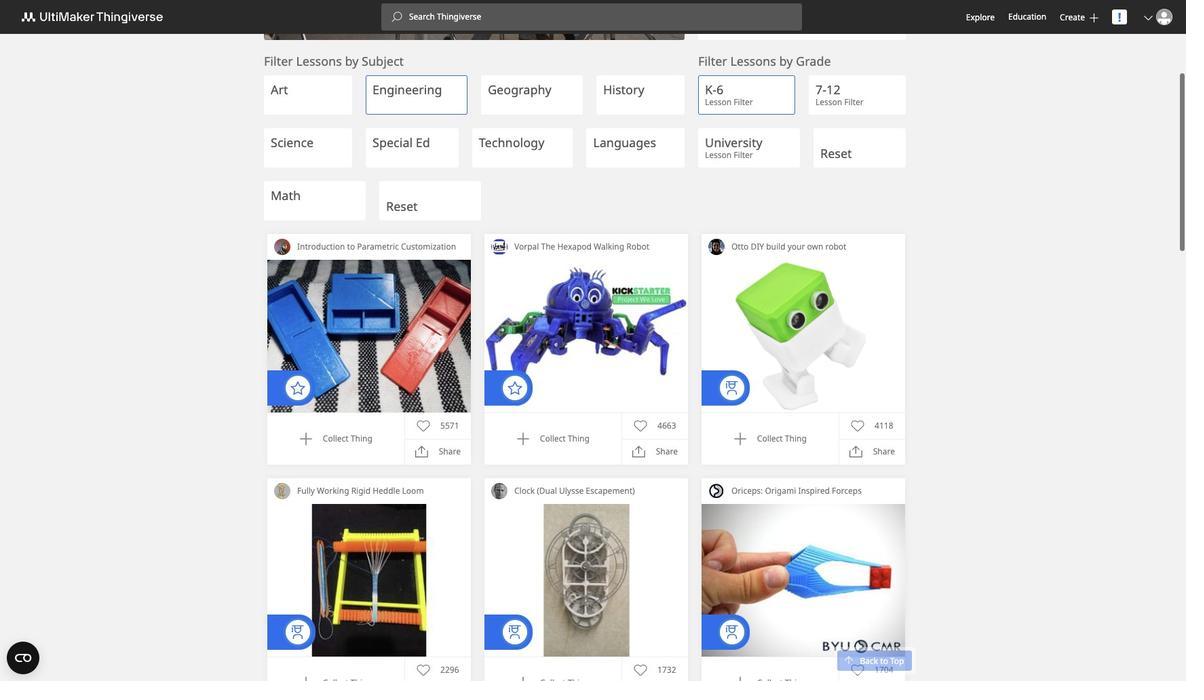 Task type: locate. For each thing, give the bounding box(es) containing it.
collect thing for 4663
[[540, 433, 590, 445]]

to inside introduction to parametric customization link
[[347, 241, 355, 252]]

2 horizontal spatial collect
[[757, 433, 783, 445]]

share image down 5571 link
[[415, 445, 429, 459]]

0 horizontal spatial collect
[[323, 433, 349, 445]]

1 horizontal spatial collect thing
[[540, 433, 590, 445]]

collect up origami
[[757, 433, 783, 445]]

7-12 lesson filter
[[816, 81, 864, 108]]

ulysse
[[559, 485, 584, 497]]

like image
[[417, 419, 430, 433], [634, 419, 648, 433], [851, 419, 865, 433], [634, 664, 648, 677]]

thing up oriceps: origami inspired forceps
[[785, 433, 807, 445]]

share down 4118
[[873, 446, 895, 458]]

2 horizontal spatial collect thing link
[[734, 432, 807, 446]]

search control image
[[392, 12, 402, 22]]

make card image for hexapod
[[485, 260, 688, 413]]

like image left 5571
[[417, 419, 430, 433]]

2296
[[441, 664, 459, 676]]

1 horizontal spatial collect thing link
[[516, 432, 590, 446]]

collect for 4118
[[757, 433, 783, 445]]

avatar image for oriceps: origami inspired forceps
[[709, 483, 725, 500]]

by left grade
[[780, 53, 793, 69]]

2296 link
[[417, 664, 459, 677]]

make card image
[[267, 260, 471, 413], [485, 260, 688, 413], [702, 260, 905, 413], [267, 504, 471, 657], [485, 504, 688, 657], [702, 504, 905, 657]]

2 collect thing from the left
[[540, 433, 590, 445]]

1 share link from the left
[[415, 445, 461, 459]]

filter
[[264, 53, 293, 69], [698, 53, 727, 69], [734, 96, 753, 108], [845, 96, 864, 108], [734, 149, 753, 161]]

introduction
[[297, 241, 345, 252]]

avatar image left clock
[[491, 483, 508, 500]]

hexapod
[[558, 241, 592, 252]]

0 horizontal spatial to
[[347, 241, 355, 252]]

engineering
[[373, 81, 442, 98]]

thing up rigid in the left of the page
[[351, 433, 373, 445]]

vorpal the hexapod walking robot link
[[508, 234, 688, 260]]

avatar image left oriceps:
[[709, 483, 725, 500]]

avatar image for clock (dual ulysse  escapement)
[[491, 483, 508, 500]]

filter up "art"
[[264, 53, 293, 69]]

back to top
[[860, 655, 904, 667]]

share down 5571
[[439, 446, 461, 458]]

art
[[271, 81, 288, 98]]

avatar image for otto diy build your own robot
[[709, 239, 725, 255]]

2 horizontal spatial share
[[873, 446, 895, 458]]

4118 link
[[851, 419, 894, 433]]

heddle
[[373, 485, 400, 497]]

avatar image for vorpal the hexapod walking robot
[[491, 239, 508, 255]]

2 thing from the left
[[568, 433, 590, 445]]

share link down 4663 link
[[632, 445, 678, 459]]

like image
[[417, 664, 430, 677], [851, 664, 865, 677]]

filter inside 7-12 lesson filter
[[845, 96, 864, 108]]

0 horizontal spatial thing
[[351, 433, 373, 445]]

1 horizontal spatial share link
[[632, 445, 678, 459]]

filter inside k-6 lesson filter
[[734, 96, 753, 108]]

1 lessons from the left
[[296, 53, 342, 69]]

1 horizontal spatial reset
[[821, 145, 852, 162]]

clock
[[515, 485, 535, 497]]

1 horizontal spatial share
[[656, 446, 678, 458]]

collect
[[323, 433, 349, 445], [540, 433, 566, 445], [757, 433, 783, 445]]

0 horizontal spatial like image
[[417, 664, 430, 677]]

to
[[347, 241, 355, 252], [881, 655, 888, 667]]

1732 link
[[634, 664, 676, 677]]

share image for 4118
[[850, 445, 863, 459]]

reset inside math reset
[[386, 198, 418, 214]]

add to collection image for 4118
[[734, 432, 747, 446]]

lessons
[[296, 53, 342, 69], [731, 53, 776, 69]]

2 horizontal spatial share image
[[850, 445, 863, 459]]

collect thing
[[323, 433, 373, 445], [540, 433, 590, 445], [757, 433, 807, 445]]

0 horizontal spatial reset
[[386, 198, 418, 214]]

1 horizontal spatial thing
[[568, 433, 590, 445]]

avatar image left vorpal
[[491, 239, 508, 255]]

1 vertical spatial reset
[[386, 198, 418, 214]]

2 like image from the left
[[851, 664, 865, 677]]

customization
[[401, 241, 456, 252]]

1704 link
[[851, 664, 894, 677]]

reset down 7-12 lesson filter
[[821, 145, 852, 162]]

1 like image from the left
[[417, 664, 430, 677]]

collect thing up fully working rigid heddle loom
[[323, 433, 373, 445]]

1 share image from the left
[[415, 445, 429, 459]]

clock (dual ulysse  escapement)
[[515, 485, 635, 497]]

1 share from the left
[[439, 446, 461, 458]]

2 collect thing link from the left
[[516, 432, 590, 446]]

build
[[766, 241, 786, 252]]

0 horizontal spatial by
[[345, 53, 359, 69]]

open widget image
[[7, 642, 39, 675]]

avatar image left fully
[[274, 483, 291, 500]]

own
[[807, 241, 824, 252]]

plusicon image
[[1090, 13, 1099, 22]]

reset
[[821, 145, 852, 162], [386, 198, 418, 214]]

3 share image from the left
[[850, 445, 863, 459]]

otto
[[732, 241, 749, 252]]

k-
[[705, 81, 717, 98]]

thingiverse customizer
[[750, 10, 855, 22]]

share link down 4118 'link'
[[850, 445, 895, 459]]

lessons for grade
[[731, 53, 776, 69]]

avatar image left "otto"
[[709, 239, 725, 255]]

2 collect from the left
[[540, 433, 566, 445]]

0 horizontal spatial collect thing
[[323, 433, 373, 445]]

collect thing up origami
[[757, 433, 807, 445]]

share down 4663
[[656, 446, 678, 458]]

lesson
[[705, 96, 732, 108], [816, 96, 843, 108], [705, 149, 732, 161]]

add to collection image for 4663
[[516, 432, 530, 446]]

collect thing link for 5571
[[299, 432, 373, 446]]

avatar image left introduction
[[274, 239, 291, 255]]

by left subject
[[345, 53, 359, 69]]

introduction to parametric customization
[[297, 241, 456, 252]]

like image left 4118
[[851, 419, 865, 433]]

to inside back to top button
[[881, 655, 888, 667]]

share link
[[415, 445, 461, 459], [632, 445, 678, 459], [850, 445, 895, 459]]

1 horizontal spatial share image
[[632, 445, 646, 459]]

4663
[[658, 420, 676, 432]]

2 by from the left
[[780, 53, 793, 69]]

1 horizontal spatial like image
[[851, 664, 865, 677]]

thing for 4663
[[568, 433, 590, 445]]

introduction to parametric customization link
[[291, 234, 471, 260]]

0 horizontal spatial share image
[[415, 445, 429, 459]]

avatar image
[[1157, 9, 1173, 25], [274, 239, 291, 255], [491, 239, 508, 255], [709, 239, 725, 255], [274, 483, 291, 500], [491, 483, 508, 500], [709, 483, 725, 500]]

2 share image from the left
[[632, 445, 646, 459]]

2 share from the left
[[656, 446, 678, 458]]

avatar image for fully working rigid heddle loom
[[274, 483, 291, 500]]

lesson for k-
[[705, 96, 732, 108]]

share
[[439, 446, 461, 458], [656, 446, 678, 458], [873, 446, 895, 458]]

5571
[[441, 420, 459, 432]]

avatar image right ! at right top
[[1157, 9, 1173, 25]]

4663 link
[[634, 419, 676, 433]]

1 by from the left
[[345, 53, 359, 69]]

3 collect thing from the left
[[757, 433, 807, 445]]

share image down 4118 'link'
[[850, 445, 863, 459]]

filter right '12' at the right top
[[845, 96, 864, 108]]

reset up introduction to parametric customization link
[[386, 198, 418, 214]]

lesson up university
[[705, 96, 732, 108]]

collect thing link
[[299, 432, 373, 446], [516, 432, 590, 446], [734, 432, 807, 446]]

0 vertical spatial to
[[347, 241, 355, 252]]

thing up clock (dual ulysse  escapement)
[[568, 433, 590, 445]]

like image left 4663
[[634, 419, 648, 433]]

1 thing from the left
[[351, 433, 373, 445]]

collect thing link up origami
[[734, 432, 807, 446]]

3 collect thing link from the left
[[734, 432, 807, 446]]

2 horizontal spatial collect thing
[[757, 433, 807, 445]]

0 horizontal spatial lessons
[[296, 53, 342, 69]]

collect thing link up working
[[299, 432, 373, 446]]

collect thing link up (dual
[[516, 432, 590, 446]]

education
[[1009, 11, 1047, 22]]

grade
[[796, 53, 831, 69]]

1 horizontal spatial to
[[881, 655, 888, 667]]

share link down 5571 link
[[415, 445, 461, 459]]

3 collect from the left
[[757, 433, 783, 445]]

collect up working
[[323, 433, 349, 445]]

2 lessons from the left
[[731, 53, 776, 69]]

2 horizontal spatial share link
[[850, 445, 895, 459]]

lesson down grade
[[816, 96, 843, 108]]

vorpal the hexapod walking robot
[[515, 241, 650, 252]]

0 horizontal spatial share
[[439, 446, 461, 458]]

share image
[[415, 445, 429, 459], [632, 445, 646, 459], [850, 445, 863, 459]]

1 horizontal spatial collect
[[540, 433, 566, 445]]

like image for 5571
[[417, 419, 430, 433]]

add to collection image
[[299, 432, 313, 446], [516, 432, 530, 446], [734, 432, 747, 446], [299, 677, 313, 681], [516, 677, 530, 681]]

0 horizontal spatial share link
[[415, 445, 461, 459]]

like image left the 1732
[[634, 664, 648, 677]]

1 horizontal spatial by
[[780, 53, 793, 69]]

share image down 4663 link
[[632, 445, 646, 459]]

thingiverse
[[750, 10, 802, 22]]

create button
[[1060, 11, 1099, 23]]

thing
[[351, 433, 373, 445], [568, 433, 590, 445], [785, 433, 807, 445]]

filter up k- at the top of the page
[[698, 53, 727, 69]]

0 horizontal spatial collect thing link
[[299, 432, 373, 446]]

otto diy build your own robot link
[[725, 234, 905, 260]]

to left top
[[881, 655, 888, 667]]

1 horizontal spatial lessons
[[731, 53, 776, 69]]

collect thing up the ulysse
[[540, 433, 590, 445]]

3 share from the left
[[873, 446, 895, 458]]

filter right 6
[[734, 96, 753, 108]]

to left parametric
[[347, 241, 355, 252]]

collect up (dual
[[540, 433, 566, 445]]

avatar image for introduction to parametric customization
[[274, 239, 291, 255]]

share link for 4118
[[850, 445, 895, 459]]

university lesson filter
[[705, 134, 763, 161]]

by
[[345, 53, 359, 69], [780, 53, 793, 69]]

oriceps: origami inspired forceps
[[732, 485, 862, 497]]

lesson inside 7-12 lesson filter
[[816, 96, 843, 108]]

share for 5571
[[439, 446, 461, 458]]

lesson down k-6 lesson filter
[[705, 149, 732, 161]]

1 collect thing link from the left
[[299, 432, 373, 446]]

2 horizontal spatial thing
[[785, 433, 807, 445]]

1 vertical spatial to
[[881, 655, 888, 667]]

lesson inside k-6 lesson filter
[[705, 96, 732, 108]]

the
[[541, 241, 555, 252]]

3 share link from the left
[[850, 445, 895, 459]]

3 thing from the left
[[785, 433, 807, 445]]

1 collect from the left
[[323, 433, 349, 445]]

lessons up k-6 lesson filter
[[731, 53, 776, 69]]

lessons left subject
[[296, 53, 342, 69]]

collect for 4663
[[540, 433, 566, 445]]

share link for 4663
[[632, 445, 678, 459]]

(dual
[[537, 485, 557, 497]]

fully working rigid heddle loom
[[297, 485, 424, 497]]

filter down k-6 lesson filter
[[734, 149, 753, 161]]

2 share link from the left
[[632, 445, 678, 459]]

1 collect thing from the left
[[323, 433, 373, 445]]

lesson inside university lesson filter
[[705, 149, 732, 161]]

share link for 5571
[[415, 445, 461, 459]]



Task type: describe. For each thing, give the bounding box(es) containing it.
lesson for 7-
[[816, 96, 843, 108]]

top
[[891, 655, 904, 667]]

share image for 4663
[[632, 445, 646, 459]]

make card image for parametric
[[267, 260, 471, 413]]

back to top button
[[838, 651, 912, 671]]

make card image for rigid
[[267, 504, 471, 657]]

to for back
[[881, 655, 888, 667]]

fully working rigid heddle loom link
[[291, 479, 471, 504]]

customizer
[[804, 10, 855, 22]]

thingiverse customizer link
[[712, 6, 893, 26]]

loom
[[402, 485, 424, 497]]

lessons for subject
[[296, 53, 342, 69]]

explore button
[[966, 11, 995, 23]]

collect thing for 4118
[[757, 433, 807, 445]]

otto diy build your own robot
[[732, 241, 847, 252]]

like image for 4118
[[851, 419, 865, 433]]

robot
[[627, 241, 650, 252]]

special ed
[[373, 134, 430, 151]]

1704
[[875, 664, 894, 676]]

explore
[[966, 11, 995, 23]]

origami
[[765, 485, 796, 497]]

science
[[271, 134, 314, 151]]

special
[[373, 134, 413, 151]]

like image for 1704
[[851, 664, 865, 677]]

education link
[[1009, 10, 1047, 24]]

walking
[[594, 241, 625, 252]]

history
[[603, 81, 645, 98]]

forceps
[[832, 485, 862, 497]]

share for 4663
[[656, 446, 678, 458]]

make card image for build
[[702, 260, 905, 413]]

your
[[788, 241, 805, 252]]

fully
[[297, 485, 315, 497]]

back
[[860, 655, 878, 667]]

makerbot logo image
[[14, 9, 179, 25]]

by for subject
[[345, 53, 359, 69]]

scrollupicon image
[[845, 655, 854, 664]]

oriceps:
[[732, 485, 763, 497]]

like image for 2296
[[417, 664, 430, 677]]

collect thing for 5571
[[323, 433, 373, 445]]

like image for 4663
[[634, 419, 648, 433]]

ed
[[416, 134, 430, 151]]

5571 link
[[417, 419, 459, 433]]

thing for 5571
[[351, 433, 373, 445]]

technology
[[479, 134, 545, 151]]

add to collection image for 5571
[[299, 432, 313, 446]]

4118
[[875, 420, 894, 432]]

6
[[717, 81, 724, 98]]

make card image for inspired
[[702, 504, 905, 657]]

rigid
[[351, 485, 371, 497]]

make card image for ulysse
[[485, 504, 688, 657]]

oriceps: origami inspired forceps link
[[725, 479, 905, 504]]

languages
[[593, 134, 656, 151]]

working
[[317, 485, 349, 497]]

collect thing link for 4663
[[516, 432, 590, 446]]

k-6 lesson filter
[[705, 81, 753, 108]]

vorpal
[[515, 241, 539, 252]]

geography
[[488, 81, 552, 98]]

add to collection image
[[734, 677, 747, 681]]

to for introduction
[[347, 241, 355, 252]]

1732
[[658, 664, 676, 676]]

filter lessons by grade
[[698, 53, 831, 69]]

diy
[[751, 241, 764, 252]]

! link
[[1112, 9, 1127, 25]]

share for 4118
[[873, 446, 895, 458]]

share image for 5571
[[415, 445, 429, 459]]

0 vertical spatial reset
[[821, 145, 852, 162]]

Search Thingiverse text field
[[402, 12, 802, 22]]

collect thing link for 4118
[[734, 432, 807, 446]]

create
[[1060, 11, 1085, 23]]

7-
[[816, 81, 827, 98]]

by for grade
[[780, 53, 793, 69]]

like image for 1732
[[634, 664, 648, 677]]

filter inside university lesson filter
[[734, 149, 753, 161]]

clock (dual ulysse  escapement) link
[[508, 479, 688, 504]]

subject
[[362, 53, 404, 69]]

robot
[[826, 241, 847, 252]]

filter lessons by subject
[[264, 53, 404, 69]]

thing for 4118
[[785, 433, 807, 445]]

12
[[827, 81, 841, 98]]

parametric
[[357, 241, 399, 252]]

collect for 5571
[[323, 433, 349, 445]]

!
[[1118, 9, 1122, 25]]

university
[[705, 134, 763, 151]]

math reset
[[271, 187, 418, 214]]

escapement)
[[586, 485, 635, 497]]

inspired
[[798, 485, 830, 497]]

math
[[271, 187, 301, 204]]



Task type: vqa. For each thing, say whether or not it's contained in the screenshot.
Watch
no



